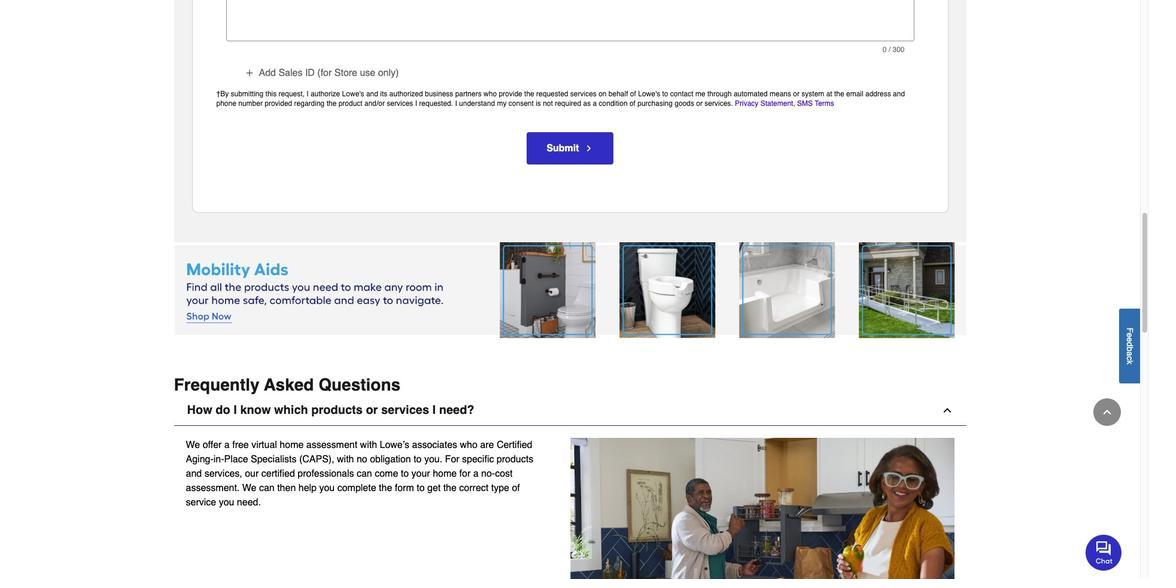 Task type: vqa. For each thing, say whether or not it's contained in the screenshot.
the leftmost All
no



Task type: describe. For each thing, give the bounding box(es) containing it.
d
[[1126, 342, 1135, 347]]

automated
[[734, 90, 768, 98]]

aging-
[[186, 455, 214, 465]]

as
[[583, 100, 591, 108]]

how do i know which products or services i need?
[[187, 404, 475, 418]]

0 horizontal spatial home
[[280, 440, 304, 451]]

correct
[[459, 483, 489, 494]]

your
[[412, 469, 430, 480]]

assessment
[[306, 440, 358, 451]]

number
[[238, 100, 263, 108]]

authorized
[[390, 90, 423, 98]]

terms
[[815, 100, 835, 108]]

frequently asked questions
[[174, 376, 401, 395]]

are
[[480, 440, 494, 451]]

assessment.
[[186, 483, 240, 494]]

specialists
[[251, 455, 297, 465]]

1 horizontal spatial and
[[366, 90, 378, 98]]

by
[[220, 90, 229, 98]]

0 vertical spatial of
[[630, 90, 636, 98]]

300
[[893, 45, 905, 54]]

understand
[[459, 100, 495, 108]]

questions
[[319, 376, 401, 395]]

in-
[[214, 455, 224, 465]]

c
[[1126, 356, 1135, 360]]

sales
[[279, 68, 303, 79]]

how do i know which products or services i need? button
[[174, 396, 967, 427]]

purchasing
[[638, 100, 673, 108]]

need.
[[237, 498, 261, 509]]

partners
[[455, 90, 482, 98]]

you.
[[424, 455, 443, 465]]

come
[[375, 469, 398, 480]]

use
[[360, 68, 376, 79]]

0 vertical spatial can
[[357, 469, 372, 480]]

means
[[770, 90, 792, 98]]

find all the products you need to make any room in your home safe, comfortable and easy to navigate. image
[[174, 242, 967, 339]]

1 horizontal spatial with
[[360, 440, 377, 451]]

product
[[339, 100, 363, 108]]

products inside "button"
[[312, 404, 363, 418]]

frequently
[[174, 376, 260, 395]]

the down authorize
[[327, 100, 337, 108]]

1 horizontal spatial home
[[433, 469, 457, 480]]

no-
[[481, 469, 495, 480]]

f e e d b a c k
[[1126, 328, 1135, 365]]

f
[[1126, 328, 1135, 333]]

through
[[708, 90, 732, 98]]

sms
[[798, 100, 813, 108]]

is
[[536, 100, 541, 108]]

plus image
[[245, 68, 254, 78]]

a inside † by submitting this request, i authorize                         lowe's and its authorized business partners who                         provide the requested services on behalf of lowe's                         to contact me through automated means or system at the                         email address and phone number provided regarding the                         product and/or services i requested. i understand my                         consent is not required as a condition of purchasing                         goods or services.
[[593, 100, 597, 108]]

services inside "button"
[[381, 404, 429, 418]]

0 vertical spatial you
[[319, 483, 335, 494]]

not
[[543, 100, 553, 108]]

store
[[335, 68, 357, 79]]

professionals
[[298, 469, 354, 480]]

or inside how do i know which products or services i need? "button"
[[366, 404, 378, 418]]

of inside 'we offer a free virtual home assessment with lowe's associates who are certified aging-in-place specialists (caps), with no obligation to you. for specific products and services, our certified professionals can come to your home for a no-cost assessment. we can then help you complete the form to get the correct type of service you need.'
[[512, 483, 520, 494]]

and/or
[[365, 100, 385, 108]]

† by submitting this request, i authorize                         lowe's and its authorized business partners who                         provide the requested services on behalf of lowe's                         to contact me through automated means or system at the                         email address and phone number provided regarding the                         product and/or services i requested. i understand my                         consent is not required as a condition of purchasing                         goods or services.
[[216, 90, 905, 108]]

add sales id (for store use only) button
[[244, 67, 400, 80]]

help
[[299, 483, 317, 494]]

email
[[847, 90, 864, 98]]

request,
[[279, 90, 305, 98]]

1 lowe's from the left
[[342, 90, 364, 98]]

1 vertical spatial or
[[697, 100, 703, 108]]

behalf
[[609, 90, 628, 98]]

a inside button
[[1126, 351, 1135, 356]]

authorize
[[311, 90, 340, 98]]

services.
[[705, 100, 733, 108]]

1 vertical spatial of
[[630, 100, 636, 108]]

certified
[[262, 469, 295, 480]]

0 vertical spatial services
[[570, 90, 597, 98]]

system
[[802, 90, 825, 98]]

on
[[599, 90, 607, 98]]

lowe's
[[380, 440, 410, 451]]

0
[[883, 45, 887, 54]]

the right at
[[835, 90, 845, 98]]

do
[[216, 404, 230, 418]]

then
[[277, 483, 296, 494]]

to up the form
[[401, 469, 409, 480]]

need?
[[439, 404, 475, 418]]

how
[[187, 404, 212, 418]]

at
[[827, 90, 833, 98]]

to up your
[[414, 455, 422, 465]]

type
[[491, 483, 509, 494]]

only)
[[378, 68, 399, 79]]

consent
[[509, 100, 534, 108]]

service
[[186, 498, 216, 509]]

i up regarding
[[307, 90, 309, 98]]



Task type: locate. For each thing, give the bounding box(es) containing it.
can
[[357, 469, 372, 480], [259, 483, 275, 494]]

chevron right image
[[584, 144, 594, 153]]

our
[[245, 469, 259, 480]]

can down certified
[[259, 483, 275, 494]]

phone
[[216, 100, 236, 108]]

products down questions
[[312, 404, 363, 418]]

1 horizontal spatial we
[[242, 483, 257, 494]]

chevron up image
[[942, 405, 954, 417], [1102, 407, 1114, 419]]

scroll to top element
[[1094, 399, 1121, 426]]

for
[[445, 455, 460, 465]]

0 vertical spatial with
[[360, 440, 377, 451]]

of
[[630, 90, 636, 98], [630, 100, 636, 108], [512, 483, 520, 494]]

0 horizontal spatial lowe's
[[342, 90, 364, 98]]

my
[[497, 100, 507, 108]]

place
[[224, 455, 248, 465]]

a right for
[[473, 469, 479, 480]]

i
[[307, 90, 309, 98], [415, 100, 417, 108], [455, 100, 457, 108], [234, 404, 237, 418], [433, 404, 436, 418]]

0 horizontal spatial and
[[186, 469, 202, 480]]

i left need?
[[433, 404, 436, 418]]

1 vertical spatial who
[[460, 440, 478, 451]]

1 horizontal spatial products
[[497, 455, 534, 465]]

a
[[593, 100, 597, 108], [1126, 351, 1135, 356], [224, 440, 230, 451], [473, 469, 479, 480]]

we
[[186, 440, 200, 451], [242, 483, 257, 494]]

associates
[[412, 440, 457, 451]]

0 vertical spatial products
[[312, 404, 363, 418]]

lowe's
[[342, 90, 364, 98], [638, 90, 661, 98]]

we up need.
[[242, 483, 257, 494]]

specific
[[462, 455, 494, 465]]

products inside 'we offer a free virtual home assessment with lowe's associates who are certified aging-in-place specialists (caps), with no obligation to you. for specific products and services, our certified professionals can come to your home for a no-cost assessment. we can then help you complete the form to get the correct type of service you need.'
[[497, 455, 534, 465]]

0 vertical spatial home
[[280, 440, 304, 451]]

the up consent
[[525, 90, 535, 98]]

2 vertical spatial services
[[381, 404, 429, 418]]

services down 'authorized'
[[387, 100, 413, 108]]

required
[[555, 100, 582, 108]]

0 horizontal spatial who
[[460, 440, 478, 451]]

asked
[[264, 376, 314, 395]]

requested.
[[419, 100, 453, 108]]

services up lowe's
[[381, 404, 429, 418]]

with up no
[[360, 440, 377, 451]]

a left free
[[224, 440, 230, 451]]

chat invite button image
[[1086, 534, 1123, 571]]

offer
[[203, 440, 222, 451]]

0 horizontal spatial or
[[366, 404, 378, 418]]

who inside 'we offer a free virtual home assessment with lowe's associates who are certified aging-in-place specialists (caps), with no obligation to you. for specific products and services, our certified professionals can come to your home for a no-cost assessment. we can then help you complete the form to get the correct type of service you need.'
[[460, 440, 478, 451]]

0 horizontal spatial chevron up image
[[942, 405, 954, 417]]

2 vertical spatial of
[[512, 483, 520, 494]]

or down me
[[697, 100, 703, 108]]

1 horizontal spatial or
[[697, 100, 703, 108]]

its
[[380, 90, 388, 98]]

to
[[663, 90, 669, 98], [414, 455, 422, 465], [401, 469, 409, 480], [417, 483, 425, 494]]

/
[[889, 45, 891, 54]]

who up specific
[[460, 440, 478, 451]]

we up aging-
[[186, 440, 200, 451]]

who up understand
[[484, 90, 497, 98]]

form
[[395, 483, 414, 494]]

chevron up image inside how do i know which products or services i need? "button"
[[942, 405, 954, 417]]

2 horizontal spatial and
[[893, 90, 905, 98]]

condition
[[599, 100, 628, 108]]

chevron up image inside scroll to top element
[[1102, 407, 1114, 419]]

1 vertical spatial services
[[387, 100, 413, 108]]

k
[[1126, 360, 1135, 365]]

with
[[360, 440, 377, 451], [337, 455, 354, 465]]

1 e from the top
[[1126, 333, 1135, 338]]

and inside 'we offer a free virtual home assessment with lowe's associates who are certified aging-in-place specialists (caps), with no obligation to you. for specific products and services, our certified professionals can come to your home for a no-cost assessment. we can then help you complete the form to get the correct type of service you need.'
[[186, 469, 202, 480]]

can down no
[[357, 469, 372, 480]]

we offer a free virtual home assessment with lowe's associates who are certified aging-in-place specialists (caps), with no obligation to you. for specific products and services, our certified professionals can come to your home for a no-cost assessment. we can then help you complete the form to get the correct type of service you need.
[[186, 440, 534, 509]]

or down questions
[[366, 404, 378, 418]]

the right get
[[443, 483, 457, 494]]

1 vertical spatial you
[[219, 498, 234, 509]]

2 lowe's from the left
[[638, 90, 661, 98]]

0 horizontal spatial can
[[259, 483, 275, 494]]

regarding
[[294, 100, 325, 108]]

certified
[[497, 440, 533, 451]]

and
[[366, 90, 378, 98], [893, 90, 905, 98], [186, 469, 202, 480]]

a man and woman in a kitchen putting away groceries, using pull out cabinet shelving. image
[[570, 439, 955, 580]]

virtual
[[252, 440, 277, 451]]

home down for
[[433, 469, 457, 480]]

to left get
[[417, 483, 425, 494]]

id
[[305, 68, 315, 79]]

get
[[427, 483, 441, 494]]

to up purchasing
[[663, 90, 669, 98]]

add sales id (for store use only)
[[259, 68, 399, 79]]

and right address
[[893, 90, 905, 98]]

,
[[794, 100, 796, 108]]

no
[[357, 455, 367, 465]]

submitting
[[231, 90, 264, 98]]

goods
[[675, 100, 695, 108]]

services,
[[205, 469, 242, 480]]

of right behalf
[[630, 90, 636, 98]]

1 vertical spatial home
[[433, 469, 457, 480]]

free
[[232, 440, 249, 451]]

services up the as
[[570, 90, 597, 98]]

1 horizontal spatial who
[[484, 90, 497, 98]]

requested
[[537, 90, 569, 98]]

of right the type at the left bottom
[[512, 483, 520, 494]]

privacy
[[735, 100, 759, 108]]

1 horizontal spatial chevron up image
[[1102, 407, 1114, 419]]

which
[[274, 404, 308, 418]]

who inside † by submitting this request, i authorize                         lowe's and its authorized business partners who                         provide the requested services on behalf of lowe's                         to contact me through automated means or system at the                         email address and phone number provided regarding the                         product and/or services i requested. i understand my                         consent is not required as a condition of purchasing                         goods or services.
[[484, 90, 497, 98]]

(for
[[318, 68, 332, 79]]

privacy statement , sms terms
[[735, 100, 835, 108]]

a up k
[[1126, 351, 1135, 356]]

e up d
[[1126, 333, 1135, 338]]

add
[[259, 68, 276, 79]]

submit
[[547, 143, 579, 154]]

home up specialists
[[280, 440, 304, 451]]

for
[[460, 469, 471, 480]]

e
[[1126, 333, 1135, 338], [1126, 338, 1135, 342]]

or up ,
[[794, 90, 800, 98]]

address
[[866, 90, 891, 98]]

1 vertical spatial products
[[497, 455, 534, 465]]

2 e from the top
[[1126, 338, 1135, 342]]

f e e d b a c k button
[[1120, 309, 1141, 384]]

1 vertical spatial we
[[242, 483, 257, 494]]

a right the as
[[593, 100, 597, 108]]

complete
[[338, 483, 376, 494]]

to inside † by submitting this request, i authorize                         lowe's and its authorized business partners who                         provide the requested services on behalf of lowe's                         to contact me through automated means or system at the                         email address and phone number provided regarding the                         product and/or services i requested. i understand my                         consent is not required as a condition of purchasing                         goods or services.
[[663, 90, 669, 98]]

1 horizontal spatial can
[[357, 469, 372, 480]]

with left no
[[337, 455, 354, 465]]

statement
[[761, 100, 794, 108]]

you down assessment.
[[219, 498, 234, 509]]

the
[[525, 90, 535, 98], [835, 90, 845, 98], [327, 100, 337, 108], [379, 483, 392, 494], [443, 483, 457, 494]]

you
[[319, 483, 335, 494], [219, 498, 234, 509]]

lowe's up product
[[342, 90, 364, 98]]

products down certified
[[497, 455, 534, 465]]

0 vertical spatial who
[[484, 90, 497, 98]]

provide
[[499, 90, 523, 98]]

†
[[216, 90, 220, 98]]

me
[[696, 90, 706, 98]]

2 horizontal spatial or
[[794, 90, 800, 98]]

privacy statement link
[[735, 100, 794, 108]]

sms terms link
[[798, 100, 835, 108]]

0 horizontal spatial you
[[219, 498, 234, 509]]

of right condition
[[630, 100, 636, 108]]

0 horizontal spatial products
[[312, 404, 363, 418]]

1 vertical spatial with
[[337, 455, 354, 465]]

this
[[266, 90, 277, 98]]

business
[[425, 90, 453, 98]]

products
[[312, 404, 363, 418], [497, 455, 534, 465]]

0 vertical spatial we
[[186, 440, 200, 451]]

1 horizontal spatial lowe's
[[638, 90, 661, 98]]

cost
[[495, 469, 513, 480]]

and down aging-
[[186, 469, 202, 480]]

2 vertical spatial or
[[366, 404, 378, 418]]

and up and/or
[[366, 90, 378, 98]]

i down partners at top
[[455, 100, 457, 108]]

i down 'authorized'
[[415, 100, 417, 108]]

0 horizontal spatial we
[[186, 440, 200, 451]]

1 vertical spatial can
[[259, 483, 275, 494]]

1 horizontal spatial you
[[319, 483, 335, 494]]

the down the come
[[379, 483, 392, 494]]

0 vertical spatial or
[[794, 90, 800, 98]]

0 horizontal spatial with
[[337, 455, 354, 465]]

obligation
[[370, 455, 411, 465]]

lowe's up purchasing
[[638, 90, 661, 98]]

you down professionals
[[319, 483, 335, 494]]

i right do
[[234, 404, 237, 418]]

home
[[280, 440, 304, 451], [433, 469, 457, 480]]

0 / 300
[[883, 45, 905, 54]]

contact
[[671, 90, 694, 98]]

e up b
[[1126, 338, 1135, 342]]



